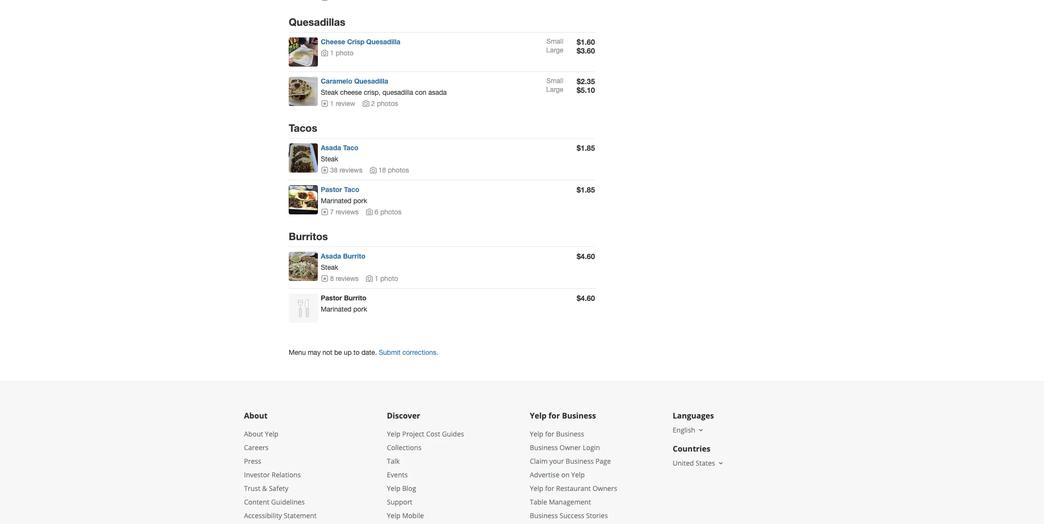 Task type: locate. For each thing, give the bounding box(es) containing it.
page
[[596, 457, 611, 466]]

6 photos link
[[366, 208, 402, 216]]

on
[[562, 470, 570, 479]]

support link
[[387, 497, 413, 507]]

marinated up 7 reviews 'link'
[[321, 197, 352, 205]]

pastor down 8
[[321, 294, 342, 302]]

photos for caramelo quesadilla
[[377, 100, 398, 107]]

about for about
[[244, 410, 268, 421]]

2 vertical spatial 1
[[375, 275, 379, 282]]

1 small from the top
[[547, 37, 564, 45]]

16 chevron down v2 image for countries
[[717, 459, 725, 467]]

1 photo link
[[321, 49, 354, 57], [366, 275, 398, 282]]

photo down crisp
[[336, 49, 354, 57]]

small left $1.60
[[547, 37, 564, 45]]

1 $1.85 from the top
[[577, 143, 595, 152]]

small left "$2.35"
[[547, 77, 564, 85]]

38 reviews
[[330, 166, 363, 174]]

taco
[[343, 143, 359, 152], [344, 185, 360, 194]]

large for $2.35
[[547, 86, 564, 93]]

asada taco link
[[321, 143, 359, 152]]

2 vertical spatial reviews
[[336, 275, 359, 282]]

reviews right 8
[[336, 275, 359, 282]]

photo
[[336, 49, 354, 57], [381, 275, 398, 282]]

asada up 38 on the top of the page
[[321, 143, 341, 152]]

1 pork from the top
[[354, 197, 367, 205]]

1 vertical spatial taco
[[344, 185, 360, 194]]

0 vertical spatial marinated
[[321, 197, 352, 205]]

photo for 1 photo "link" related to 8 reviews link
[[381, 275, 398, 282]]

quesadilla
[[383, 89, 413, 96]]

pork up the 7 reviews
[[354, 197, 367, 205]]

0 vertical spatial asada
[[321, 143, 341, 152]]

1 photo link right 8 reviews
[[366, 275, 398, 282]]

1 vertical spatial small
[[547, 77, 564, 85]]

up
[[344, 349, 352, 356]]

about yelp link
[[244, 429, 279, 439]]

pork for taco
[[354, 197, 367, 205]]

large
[[547, 46, 564, 54], [547, 86, 564, 93]]

asada inside asada burrito steak
[[321, 252, 341, 260]]

about up careers 'link'
[[244, 429, 263, 439]]

2 large from the top
[[547, 86, 564, 93]]

1 vertical spatial photo
[[381, 275, 398, 282]]

1 vertical spatial 1
[[330, 100, 334, 107]]

1 horizontal spatial 1 photo link
[[366, 275, 398, 282]]

1 vertical spatial for
[[545, 429, 555, 439]]

careers
[[244, 443, 269, 452]]

yelp right on
[[572, 470, 585, 479]]

1 photo down "cheese"
[[330, 49, 354, 57]]

pork for burrito
[[354, 305, 367, 313]]

about yelp careers press investor relations trust & safety content guidelines accessibility statement
[[244, 429, 317, 520]]

0 vertical spatial large
[[547, 46, 564, 54]]

marinated inside the pastor burrito marinated pork
[[321, 305, 352, 313]]

taco inside asada taco steak
[[343, 143, 359, 152]]

1 vertical spatial burrito
[[344, 294, 367, 302]]

small for $2.35
[[547, 77, 564, 85]]

0 vertical spatial photos
[[377, 100, 398, 107]]

photos right 6
[[381, 208, 402, 216]]

pork inside pastor taco marinated pork
[[354, 197, 367, 205]]

collections
[[387, 443, 422, 452]]

taco for asada taco
[[343, 143, 359, 152]]

pastor taco link
[[321, 185, 360, 194]]

2 steak from the top
[[321, 155, 338, 163]]

menu
[[289, 349, 306, 356]]

0 vertical spatial 1 photo
[[330, 49, 354, 57]]

events
[[387, 470, 408, 479]]

1 right 8 reviews
[[375, 275, 379, 282]]

1 about from the top
[[244, 410, 268, 421]]

2 pastor from the top
[[321, 294, 342, 302]]

submit
[[379, 349, 401, 356]]

press
[[244, 457, 261, 466]]

asada up 8
[[321, 252, 341, 260]]

0 vertical spatial $4.60
[[577, 252, 595, 261]]

asada for $1.85
[[321, 143, 341, 152]]

1 vertical spatial $1.85
[[577, 185, 595, 194]]

investor
[[244, 470, 270, 479]]

taco up 38 reviews
[[343, 143, 359, 152]]

steak inside caramelo quesadilla steak cheese crisp, quesadilla con asada
[[321, 89, 338, 96]]

18 photos
[[379, 166, 409, 174]]

1 marinated from the top
[[321, 197, 352, 205]]

steak up 8
[[321, 264, 338, 271]]

photos for pastor taco
[[381, 208, 402, 216]]

claim
[[530, 457, 548, 466]]

0 vertical spatial $1.85
[[577, 143, 595, 152]]

1 photo for 8 reviews link
[[375, 275, 398, 282]]

1 vertical spatial large
[[547, 86, 564, 93]]

business owner login link
[[530, 443, 600, 452]]

3 steak from the top
[[321, 264, 338, 271]]

1 vertical spatial quesadilla
[[354, 77, 389, 85]]

7 reviews link
[[321, 208, 359, 216]]

2 $1.85 from the top
[[577, 185, 595, 194]]

0 vertical spatial 16 chevron down v2 image
[[698, 426, 705, 434]]

0 vertical spatial steak
[[321, 89, 338, 96]]

for up yelp for business link
[[549, 410, 560, 421]]

0 vertical spatial reviews
[[340, 166, 363, 174]]

table
[[530, 497, 547, 507]]

1 photo for cheese crisp quesadilla 'link'
[[330, 49, 354, 57]]

steak up 38 on the top of the page
[[321, 155, 338, 163]]

yelp
[[530, 410, 547, 421], [265, 429, 279, 439], [387, 429, 401, 439], [530, 429, 544, 439], [572, 470, 585, 479], [387, 484, 401, 493], [530, 484, 544, 493], [387, 511, 401, 520]]

1 vertical spatial pastor
[[321, 294, 342, 302]]

1 steak from the top
[[321, 89, 338, 96]]

collections link
[[387, 443, 422, 452]]

table management link
[[530, 497, 591, 507]]

16 chevron down v2 image inside united states dropdown button
[[717, 459, 725, 467]]

large left $5.10
[[547, 86, 564, 93]]

for
[[549, 410, 560, 421], [545, 429, 555, 439], [545, 484, 555, 493]]

marinated down 8 reviews link
[[321, 305, 352, 313]]

pastor taco marinated pork
[[321, 185, 367, 205]]

1 photo link for cheese crisp quesadilla 'link'
[[321, 49, 354, 57]]

accessibility
[[244, 511, 282, 520]]

asada inside asada taco steak
[[321, 143, 341, 152]]

date.
[[362, 349, 377, 356]]

2 about from the top
[[244, 429, 263, 439]]

1 vertical spatial marinated
[[321, 305, 352, 313]]

yelp up yelp for business link
[[530, 410, 547, 421]]

pastor inside the pastor burrito marinated pork
[[321, 294, 342, 302]]

for down advertise
[[545, 484, 555, 493]]

38 reviews link
[[321, 166, 363, 174]]

0 vertical spatial burrito
[[343, 252, 366, 260]]

2 marinated from the top
[[321, 305, 352, 313]]

burrito down 8 reviews
[[344, 294, 367, 302]]

0 vertical spatial pork
[[354, 197, 367, 205]]

18 photos link
[[369, 166, 409, 174]]

1 vertical spatial steak
[[321, 155, 338, 163]]

login
[[583, 443, 600, 452]]

1 horizontal spatial 16 chevron down v2 image
[[717, 459, 725, 467]]

photos right 18
[[388, 166, 409, 174]]

pastor burrito marinated pork
[[321, 294, 367, 313]]

burrito inside asada burrito steak
[[343, 252, 366, 260]]

1 vertical spatial 16 chevron down v2 image
[[717, 459, 725, 467]]

relations
[[272, 470, 301, 479]]

taco for pastor taco
[[344, 185, 360, 194]]

2 asada from the top
[[321, 252, 341, 260]]

about
[[244, 410, 268, 421], [244, 429, 263, 439]]

reviews for $4.60
[[336, 275, 359, 282]]

$3.60
[[577, 46, 595, 55]]

pastor down 38 on the top of the page
[[321, 185, 342, 194]]

reviews inside 8 reviews link
[[336, 275, 359, 282]]

yelp project cost guides link
[[387, 429, 464, 439]]

english button
[[673, 425, 705, 435]]

steak down caramelo at top left
[[321, 89, 338, 96]]

press link
[[244, 457, 261, 466]]

photos right 2
[[377, 100, 398, 107]]

0 vertical spatial about
[[244, 410, 268, 421]]

1 vertical spatial 1 photo link
[[366, 275, 398, 282]]

1 vertical spatial photos
[[388, 166, 409, 174]]

0 vertical spatial 1
[[330, 49, 334, 57]]

pastor inside pastor taco marinated pork
[[321, 185, 342, 194]]

0 vertical spatial for
[[549, 410, 560, 421]]

quesadilla inside caramelo quesadilla steak cheese crisp, quesadilla con asada
[[354, 77, 389, 85]]

yelp down events at left bottom
[[387, 484, 401, 493]]

0 vertical spatial small
[[547, 37, 564, 45]]

burrito
[[343, 252, 366, 260], [344, 294, 367, 302]]

pastor for burrito
[[321, 294, 342, 302]]

crisp
[[347, 37, 365, 46]]

1 review
[[330, 100, 355, 107]]

8 reviews link
[[321, 275, 359, 282]]

0 vertical spatial quesadilla
[[366, 37, 401, 46]]

accessibility statement link
[[244, 511, 317, 520]]

restaurant
[[556, 484, 591, 493]]

16 chevron down v2 image
[[698, 426, 705, 434], [717, 459, 725, 467]]

steak inside asada taco steak
[[321, 155, 338, 163]]

reviews right 38 on the top of the page
[[340, 166, 363, 174]]

about inside about yelp careers press investor relations trust & safety content guidelines accessibility statement
[[244, 429, 263, 439]]

asada burrito link
[[321, 252, 366, 260]]

yelp up careers 'link'
[[265, 429, 279, 439]]

marinated for burrito
[[321, 305, 352, 313]]

business down owner
[[566, 457, 594, 466]]

0 horizontal spatial 1 photo link
[[321, 49, 354, 57]]

16 chevron down v2 image for languages
[[698, 426, 705, 434]]

1 photo link down "cheese"
[[321, 49, 354, 57]]

pork down 8 reviews
[[354, 305, 367, 313]]

yelp up table
[[530, 484, 544, 493]]

marinated inside pastor taco marinated pork
[[321, 197, 352, 205]]

owner
[[560, 443, 581, 452]]

16 chevron down v2 image right states
[[717, 459, 725, 467]]

16 chevron down v2 image down 'languages'
[[698, 426, 705, 434]]

quesadilla up crisp, at top
[[354, 77, 389, 85]]

0 vertical spatial photo
[[336, 49, 354, 57]]

1 photo right 8 reviews
[[375, 275, 398, 282]]

support
[[387, 497, 413, 507]]

1 $4.60 from the top
[[577, 252, 595, 261]]

marinated
[[321, 197, 352, 205], [321, 305, 352, 313]]

states
[[696, 459, 715, 468]]

0 horizontal spatial photo
[[336, 49, 354, 57]]

business down table
[[530, 511, 558, 520]]

2 vertical spatial steak
[[321, 264, 338, 271]]

investor relations link
[[244, 470, 301, 479]]

steak inside asada burrito steak
[[321, 264, 338, 271]]

1 for the '1 review' link
[[330, 100, 334, 107]]

crisp,
[[364, 89, 381, 96]]

1 horizontal spatial photo
[[381, 275, 398, 282]]

$4.60 for marinated pork
[[577, 294, 595, 302]]

1 asada from the top
[[321, 143, 341, 152]]

0 vertical spatial pastor
[[321, 185, 342, 194]]

for up business owner login link
[[545, 429, 555, 439]]

about for about yelp careers press investor relations trust & safety content guidelines accessibility statement
[[244, 429, 263, 439]]

2 pork from the top
[[354, 305, 367, 313]]

16 chevron down v2 image inside the english dropdown button
[[698, 426, 705, 434]]

1 vertical spatial reviews
[[336, 208, 359, 216]]

large left $3.60 at the right
[[547, 46, 564, 54]]

0 horizontal spatial 16 chevron down v2 image
[[698, 426, 705, 434]]

1 vertical spatial asada
[[321, 252, 341, 260]]

reviews
[[340, 166, 363, 174], [336, 208, 359, 216], [336, 275, 359, 282]]

1 vertical spatial about
[[244, 429, 263, 439]]

reviews inside 38 reviews link
[[340, 166, 363, 174]]

languages
[[673, 410, 714, 421]]

asada
[[321, 143, 341, 152], [321, 252, 341, 260]]

quesadilla right crisp
[[366, 37, 401, 46]]

$2.35
[[577, 77, 595, 86]]

burrito inside the pastor burrito marinated pork
[[344, 294, 367, 302]]

1 large from the top
[[547, 46, 564, 54]]

1 vertical spatial 1 photo
[[375, 275, 398, 282]]

taco down 38 reviews
[[344, 185, 360, 194]]

reviews right 7
[[336, 208, 359, 216]]

cheese crisp quesadilla
[[321, 37, 401, 46]]

may
[[308, 349, 321, 356]]

2 $4.60 from the top
[[577, 294, 595, 302]]

taco inside pastor taco marinated pork
[[344, 185, 360, 194]]

yelp for business link
[[530, 429, 584, 439]]

0 vertical spatial taco
[[343, 143, 359, 152]]

1 pastor from the top
[[321, 185, 342, 194]]

1 for 1 photo "link" related to 8 reviews link
[[375, 275, 379, 282]]

management
[[549, 497, 591, 507]]

2 vertical spatial photos
[[381, 208, 402, 216]]

1 horizontal spatial 1 photo
[[375, 275, 398, 282]]

burrito up 8 reviews
[[343, 252, 366, 260]]

success
[[560, 511, 585, 520]]

english
[[673, 425, 696, 435]]

asada burrito steak
[[321, 252, 366, 271]]

pork inside the pastor burrito marinated pork
[[354, 305, 367, 313]]

0 horizontal spatial 1 photo
[[330, 49, 354, 57]]

1 down "cheese"
[[330, 49, 334, 57]]

cost
[[426, 429, 440, 439]]

countries
[[673, 443, 711, 454]]

7
[[330, 208, 334, 216]]

yelp down support link in the bottom left of the page
[[387, 511, 401, 520]]

yelp up collections
[[387, 429, 401, 439]]

1 vertical spatial $4.60
[[577, 294, 595, 302]]

submit corrections. link
[[379, 349, 438, 356]]

1 photo link for 8 reviews link
[[366, 275, 398, 282]]

about up about yelp link
[[244, 410, 268, 421]]

1 vertical spatial pork
[[354, 305, 367, 313]]

$4.60
[[577, 252, 595, 261], [577, 294, 595, 302]]

1 left review
[[330, 100, 334, 107]]

photo right 8 reviews
[[381, 275, 398, 282]]

business up claim
[[530, 443, 558, 452]]

pork
[[354, 197, 367, 205], [354, 305, 367, 313]]

2 small from the top
[[547, 77, 564, 85]]

burrito for asada
[[343, 252, 366, 260]]

0 vertical spatial 1 photo link
[[321, 49, 354, 57]]



Task type: describe. For each thing, give the bounding box(es) containing it.
marinated for taco
[[321, 197, 352, 205]]

photo for 1 photo "link" corresponding to cheese crisp quesadilla 'link'
[[336, 49, 354, 57]]

cheese
[[321, 37, 345, 46]]

yelp inside about yelp careers press investor relations trust & safety content guidelines accessibility statement
[[265, 429, 279, 439]]

talk link
[[387, 457, 400, 466]]

business success stories link
[[530, 511, 608, 520]]

caramelo quesadilla link
[[321, 77, 389, 85]]

not
[[323, 349, 333, 356]]

trust
[[244, 484, 261, 493]]

guidelines
[[271, 497, 305, 507]]

$1.85 for pastor taco
[[577, 185, 595, 194]]

careers link
[[244, 443, 269, 452]]

2 vertical spatial for
[[545, 484, 555, 493]]

18
[[379, 166, 386, 174]]

2
[[371, 100, 375, 107]]

asada for $4.60
[[321, 252, 341, 260]]

pastor for taco
[[321, 185, 342, 194]]

small for $1.60
[[547, 37, 564, 45]]

yelp for business business owner login claim your business page advertise on yelp yelp for restaurant owners table management business success stories
[[530, 429, 618, 520]]

talk
[[387, 457, 400, 466]]

united states button
[[673, 459, 725, 468]]

6 photos
[[375, 208, 402, 216]]

con
[[415, 89, 427, 96]]

caramelo
[[321, 77, 352, 85]]

reviews for $1.85
[[340, 166, 363, 174]]

photos for asada taco
[[388, 166, 409, 174]]

asada
[[429, 89, 447, 96]]

quesadillas
[[289, 16, 346, 28]]

mobile
[[402, 511, 424, 520]]

38
[[330, 166, 338, 174]]

yelp project cost guides collections talk events yelp blog support yelp mobile
[[387, 429, 464, 520]]

6
[[375, 208, 379, 216]]

guides
[[442, 429, 464, 439]]

advertise
[[530, 470, 560, 479]]

reviews inside 7 reviews 'link'
[[336, 208, 359, 216]]

1 for 1 photo "link" corresponding to cheese crisp quesadilla 'link'
[[330, 49, 334, 57]]

be
[[334, 349, 342, 356]]

content
[[244, 497, 270, 507]]

$1.85 for asada taco
[[577, 143, 595, 152]]

review
[[336, 100, 355, 107]]

blog
[[402, 484, 416, 493]]

stories
[[586, 511, 608, 520]]

8
[[330, 275, 334, 282]]

united
[[673, 459, 694, 468]]

burritos
[[289, 230, 328, 243]]

discover
[[387, 410, 420, 421]]

yelp for restaurant owners link
[[530, 484, 618, 493]]

events link
[[387, 470, 408, 479]]

steak for $1.85
[[321, 155, 338, 163]]

cheese crisp quesadilla link
[[321, 37, 401, 46]]

yelp mobile link
[[387, 511, 424, 520]]

business up yelp for business link
[[562, 410, 596, 421]]

tacos
[[289, 122, 317, 134]]

8 reviews
[[330, 275, 359, 282]]

content guidelines link
[[244, 497, 305, 507]]

menu may not be up to date. submit corrections.
[[289, 349, 438, 356]]

to
[[354, 349, 360, 356]]

burrito for pastor
[[344, 294, 367, 302]]

trust & safety link
[[244, 484, 289, 493]]

$1.60
[[577, 37, 595, 46]]

business up owner
[[556, 429, 584, 439]]

your
[[550, 457, 564, 466]]

large for $1.60
[[547, 46, 564, 54]]

advertise on yelp link
[[530, 470, 585, 479]]

for for yelp for business business owner login claim your business page advertise on yelp yelp for restaurant owners table management business success stories
[[545, 429, 555, 439]]

cheese
[[340, 89, 362, 96]]

&
[[262, 484, 267, 493]]

owners
[[593, 484, 618, 493]]

yelp up claim
[[530, 429, 544, 439]]

statement
[[284, 511, 317, 520]]

for for yelp for business
[[549, 410, 560, 421]]

2 photos
[[371, 100, 398, 107]]

safety
[[269, 484, 289, 493]]

steak for $4.60
[[321, 264, 338, 271]]

yelp for business
[[530, 410, 596, 421]]

$4.60 for steak
[[577, 252, 595, 261]]

2 photos link
[[362, 100, 398, 107]]

yelp blog link
[[387, 484, 416, 493]]

asada taco steak
[[321, 143, 359, 163]]

$5.10
[[577, 86, 595, 94]]

united states
[[673, 459, 715, 468]]

1 review link
[[321, 100, 355, 107]]

claim your business page link
[[530, 457, 611, 466]]



Task type: vqa. For each thing, say whether or not it's contained in the screenshot.
Investor
yes



